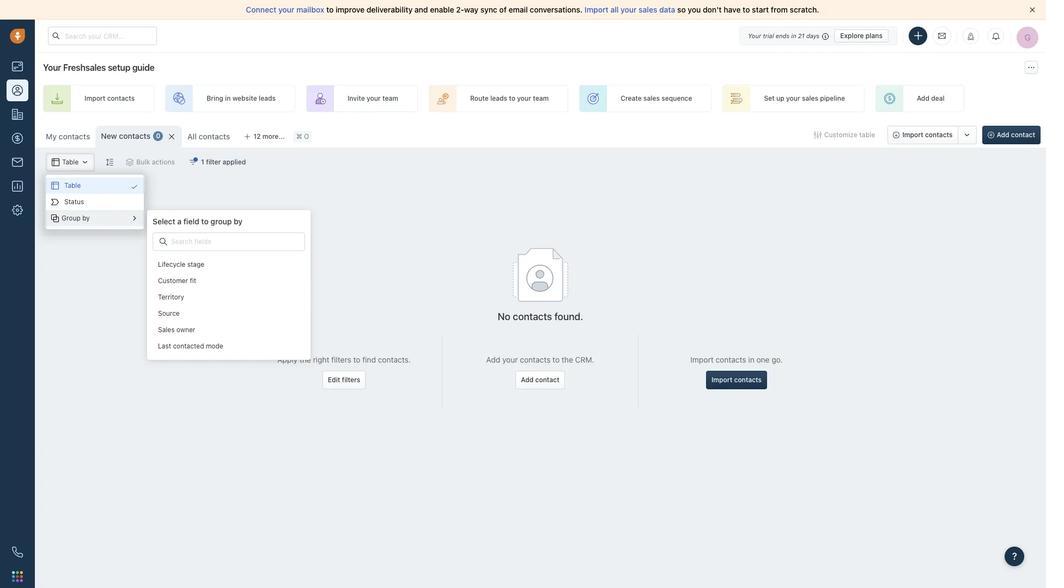 Task type: describe. For each thing, give the bounding box(es) containing it.
Search fields field
[[170, 237, 244, 247]]

enable
[[430, 5, 454, 14]]

to for by
[[201, 217, 209, 226]]

contacted
[[173, 342, 204, 351]]

group
[[211, 217, 232, 226]]

fit
[[190, 277, 196, 285]]

connect
[[246, 5, 276, 14]]

data
[[659, 5, 675, 14]]

mode
[[206, 342, 223, 351]]

container_wx8msf4aqz5i3rn1 image up group by menu item
[[131, 183, 138, 191]]

stage
[[187, 261, 204, 269]]

customer fit
[[158, 277, 196, 285]]

sales
[[639, 5, 657, 14]]

shade muted image
[[820, 31, 829, 40]]

deliverability
[[367, 5, 413, 14]]

connect your mailbox to improve deliverability and enable 2-way sync of email conversations. import all your sales data so you don't have to start from scratch.
[[246, 5, 819, 14]]

group by
[[62, 214, 90, 223]]

sales owner
[[158, 326, 195, 334]]

last
[[158, 342, 171, 351]]

sales
[[158, 326, 175, 334]]

0 horizontal spatial container_wx8msf4aqz5i3rn1 image
[[51, 182, 59, 190]]

select a field to group by
[[153, 217, 243, 226]]

import
[[585, 5, 608, 14]]

table
[[64, 182, 81, 190]]

plans
[[866, 31, 883, 39]]

select a field to group by menu
[[46, 175, 311, 360]]

2-
[[456, 5, 464, 14]]

and
[[415, 5, 428, 14]]

status
[[64, 198, 84, 206]]

from
[[771, 5, 788, 14]]

scratch.
[[790, 5, 819, 14]]

container_wx8msf4aqz5i3rn1 image inside group by menu item
[[131, 215, 138, 222]]

territory
[[158, 293, 184, 302]]

you
[[688, 5, 701, 14]]

by inside menu item
[[82, 214, 90, 223]]

freshworks switcher image
[[12, 571, 23, 582]]

group by menu item
[[46, 210, 144, 227]]

improve
[[336, 5, 365, 14]]



Task type: vqa. For each thing, say whether or not it's contained in the screenshot.
Connect your mailbox to improve deliverability and enable 2-way sync of email conversations. Import all your sales data so you don't have to start from scratch.
yes



Task type: locate. For each thing, give the bounding box(es) containing it.
don't
[[703, 5, 722, 14]]

container_wx8msf4aqz5i3rn1 image
[[51, 182, 59, 190], [131, 215, 138, 222]]

1 horizontal spatial by
[[234, 217, 243, 226]]

a
[[177, 217, 181, 226]]

1 horizontal spatial your
[[621, 5, 637, 14]]

container_wx8msf4aqz5i3rn1 image
[[131, 183, 138, 191], [51, 198, 59, 206], [51, 215, 59, 222], [160, 238, 167, 246]]

by right "group"
[[82, 214, 90, 223]]

container_wx8msf4aqz5i3rn1 image left table
[[51, 182, 59, 190]]

lifecycle stage
[[158, 261, 204, 269]]

email
[[509, 5, 528, 14]]

conversations.
[[530, 5, 583, 14]]

phone image
[[7, 542, 28, 563]]

explore
[[840, 31, 864, 39]]

your right all
[[621, 5, 637, 14]]

to right mailbox on the top left
[[326, 5, 334, 14]]

sync
[[480, 5, 497, 14]]

customer
[[158, 277, 188, 285]]

0 horizontal spatial by
[[82, 214, 90, 223]]

container_wx8msf4aqz5i3rn1 image left "group"
[[51, 215, 59, 222]]

2 horizontal spatial to
[[743, 5, 750, 14]]

your left mailbox on the top left
[[278, 5, 294, 14]]

so
[[677, 5, 686, 14]]

explore plans
[[840, 31, 883, 39]]

way
[[464, 5, 478, 14]]

all
[[610, 5, 619, 14]]

source
[[158, 310, 180, 318]]

to
[[326, 5, 334, 14], [743, 5, 750, 14], [201, 217, 209, 226]]

container_wx8msf4aqz5i3rn1 image inside group by menu item
[[51, 215, 59, 222]]

container_wx8msf4aqz5i3rn1 image down select
[[160, 238, 167, 246]]

container_wx8msf4aqz5i3rn1 image left select
[[131, 215, 138, 222]]

1 horizontal spatial to
[[326, 5, 334, 14]]

1 horizontal spatial container_wx8msf4aqz5i3rn1 image
[[131, 215, 138, 222]]

last contacted mode
[[158, 342, 223, 351]]

have
[[724, 5, 741, 14]]

to for deliverability
[[326, 5, 334, 14]]

explore plans link
[[834, 29, 889, 42]]

mailbox
[[296, 5, 324, 14]]

container_wx8msf4aqz5i3rn1 image left status
[[51, 198, 59, 206]]

import all your sales data link
[[585, 5, 677, 14]]

lifecycle
[[158, 261, 185, 269]]

1 your from the left
[[278, 5, 294, 14]]

send email image
[[938, 31, 946, 40]]

connect your mailbox link
[[246, 5, 326, 14]]

start
[[752, 5, 769, 14]]

by right group
[[234, 217, 243, 226]]

0 horizontal spatial to
[[201, 217, 209, 226]]

your
[[278, 5, 294, 14], [621, 5, 637, 14]]

1 vertical spatial container_wx8msf4aqz5i3rn1 image
[[131, 215, 138, 222]]

2 your from the left
[[621, 5, 637, 14]]

0 vertical spatial container_wx8msf4aqz5i3rn1 image
[[51, 182, 59, 190]]

to left the start
[[743, 5, 750, 14]]

Search your CRM... text field
[[48, 27, 157, 45]]

owner
[[176, 326, 195, 334]]

of
[[499, 5, 507, 14]]

group
[[62, 214, 81, 223]]

0 horizontal spatial your
[[278, 5, 294, 14]]

field
[[183, 217, 199, 226]]

to inside menu
[[201, 217, 209, 226]]

by
[[82, 214, 90, 223], [234, 217, 243, 226]]

select
[[153, 217, 175, 226]]

to right field
[[201, 217, 209, 226]]



